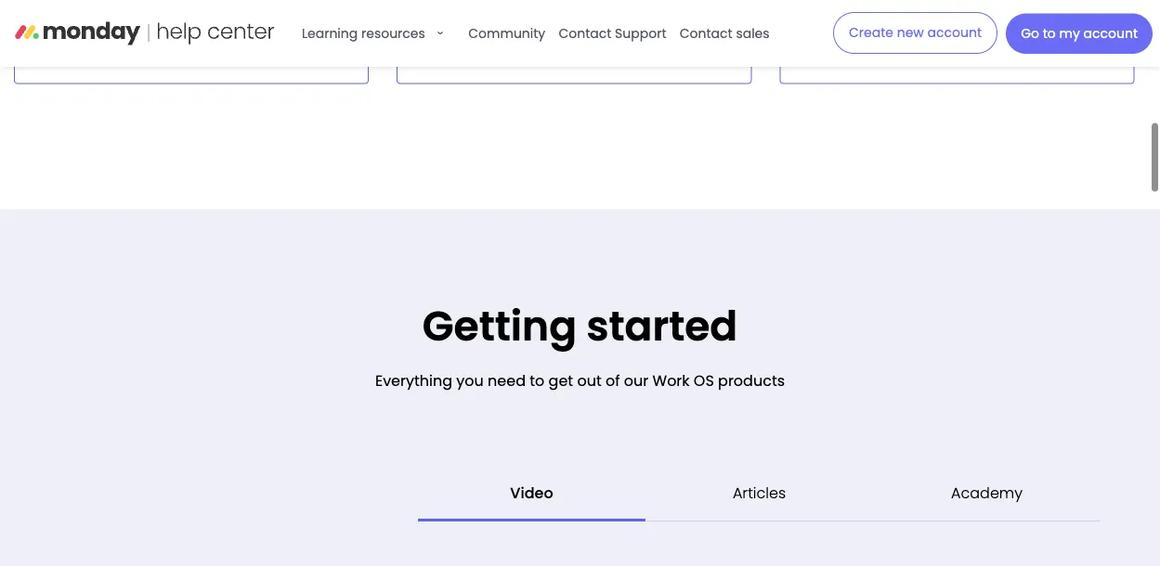 Task type: describe. For each thing, give the bounding box(es) containing it.
the
[[644, 18, 665, 36]]

contact support link
[[554, 15, 672, 52]]

contact sales
[[680, 24, 770, 42]]

that
[[549, 18, 576, 36]]

monday.com logo image
[[15, 15, 275, 52]]

api documentation that gives you the control
[[421, 18, 714, 36]]

1 vertical spatial to
[[530, 371, 545, 391]]

0 horizontal spatial you
[[457, 371, 484, 391]]

out
[[578, 371, 602, 391]]

resources
[[362, 24, 426, 42]]

get
[[549, 371, 574, 391]]

explore our latest feature releases and improvements
[[804, 18, 1053, 58]]

new
[[898, 24, 925, 42]]

feature
[[919, 18, 966, 36]]

1 vertical spatial our
[[624, 371, 649, 391]]

go to my account link
[[1007, 13, 1153, 54]]

products
[[719, 371, 785, 391]]

account inside go to my account link
[[1084, 24, 1139, 43]]

gives
[[579, 18, 613, 36]]

learn with fellow monday.com enthusiasts
[[38, 18, 315, 36]]

support
[[615, 24, 667, 42]]

getting
[[423, 298, 577, 355]]

os
[[694, 371, 715, 391]]

getting started
[[423, 298, 738, 355]]

contact for contact sales
[[680, 24, 733, 42]]

explore our latest feature releases and improvements link
[[780, 0, 1135, 84]]



Task type: locate. For each thing, give the bounding box(es) containing it.
contact support
[[559, 24, 667, 42]]

everything
[[375, 371, 453, 391]]

create
[[850, 24, 894, 42]]

1 horizontal spatial to
[[1044, 24, 1057, 43]]

releases
[[969, 18, 1024, 36]]

to
[[1044, 24, 1057, 43], [530, 371, 545, 391]]

0 horizontal spatial contact
[[559, 24, 612, 42]]

api documentation that gives you the control link
[[397, 0, 752, 84]]

learning resources
[[302, 24, 426, 42]]

contact inside 'link'
[[559, 24, 612, 42]]

learning
[[302, 24, 358, 42]]

1 horizontal spatial you
[[617, 18, 641, 36]]

0 horizontal spatial account
[[928, 24, 982, 42]]

documentation
[[444, 18, 545, 36]]

improvements
[[804, 40, 900, 58]]

and
[[1027, 18, 1053, 36]]

explore
[[804, 18, 850, 36]]

with
[[77, 18, 104, 36]]

0 vertical spatial you
[[617, 18, 641, 36]]

control
[[669, 18, 714, 36]]

monday.com
[[149, 18, 236, 36]]

our
[[854, 18, 875, 36], [624, 371, 649, 391]]

enthusiasts
[[240, 18, 315, 36]]

1 horizontal spatial our
[[854, 18, 875, 36]]

community link
[[464, 15, 550, 52]]

you left need
[[457, 371, 484, 391]]

2 contact from the left
[[680, 24, 733, 42]]

everything you need to get out of our work os products
[[375, 371, 785, 391]]

0 vertical spatial to
[[1044, 24, 1057, 43]]

learn with fellow monday.com enthusiasts link
[[14, 0, 369, 84]]

work
[[653, 371, 690, 391]]

0 horizontal spatial our
[[624, 371, 649, 391]]

account
[[928, 24, 982, 42], [1084, 24, 1139, 43]]

learn
[[38, 18, 74, 36]]

our right of
[[624, 371, 649, 391]]

1 horizontal spatial account
[[1084, 24, 1139, 43]]

you
[[617, 18, 641, 36], [457, 371, 484, 391]]

contact inside "link"
[[680, 24, 733, 42]]

to right go
[[1044, 24, 1057, 43]]

0 horizontal spatial to
[[530, 371, 545, 391]]

contact for contact support
[[559, 24, 612, 42]]

contact
[[559, 24, 612, 42], [680, 24, 733, 42]]

of
[[606, 371, 620, 391]]

account inside create new account link
[[928, 24, 982, 42]]

our up the improvements
[[854, 18, 875, 36]]

community
[[469, 24, 546, 42]]

our inside explore our latest feature releases and improvements
[[854, 18, 875, 36]]

started
[[587, 298, 738, 355]]

to left get
[[530, 371, 545, 391]]

1 horizontal spatial contact
[[680, 24, 733, 42]]

you inside api documentation that gives you the control link
[[617, 18, 641, 36]]

0 vertical spatial our
[[854, 18, 875, 36]]

learning resources link
[[297, 15, 460, 52]]

my
[[1060, 24, 1081, 43]]

sales
[[737, 24, 770, 42]]

contact sales link
[[676, 15, 775, 52]]

you left the
[[617, 18, 641, 36]]

create new account link
[[834, 12, 998, 54]]

go to my account
[[1022, 24, 1139, 43]]

fellow
[[108, 18, 145, 36]]

api
[[421, 18, 441, 36]]

1 contact from the left
[[559, 24, 612, 42]]

latest
[[879, 18, 915, 36]]

1 vertical spatial you
[[457, 371, 484, 391]]

create new account
[[850, 24, 982, 42]]

go
[[1022, 24, 1040, 43]]

need
[[488, 371, 526, 391]]



Task type: vqa. For each thing, say whether or not it's contained in the screenshot.
more
no



